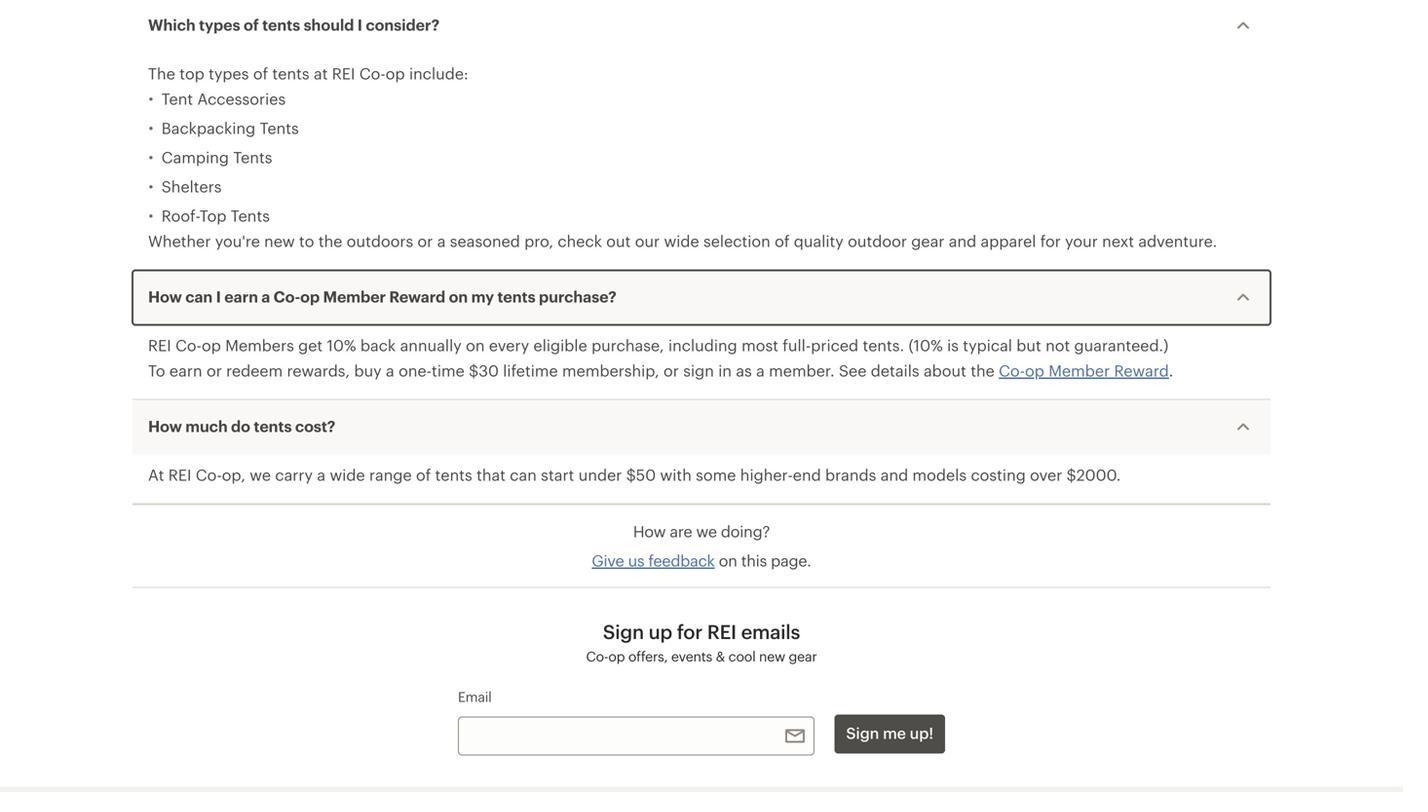 Task type: locate. For each thing, give the bounding box(es) containing it.
tents for backpacking tents
[[260, 119, 299, 137]]

i inside "dropdown button"
[[216, 288, 221, 306]]

gear down emails at the bottom right of page
[[789, 649, 817, 664]]

reward
[[389, 288, 446, 306], [1114, 362, 1169, 380]]

a up members
[[261, 288, 270, 306]]

tents down the 'accessories'
[[260, 119, 299, 137]]

how up give us feedback button
[[633, 522, 666, 540]]

types
[[199, 16, 240, 34], [209, 64, 249, 82]]

i right should
[[357, 16, 362, 34]]

tents down the backpacking tents
[[233, 148, 272, 166]]

new left to
[[264, 232, 295, 250]]

members
[[225, 336, 294, 354]]

0 vertical spatial tents
[[260, 119, 299, 137]]

reward inside how can i earn a co-op member reward on my tents purchase? "dropdown button"
[[389, 288, 446, 306]]

sign for up
[[603, 620, 644, 643]]

how for how much do tents cost?
[[148, 417, 182, 435]]

a left seasoned
[[437, 232, 446, 250]]

0 vertical spatial member
[[323, 288, 386, 306]]

op inside sign up for rei emails co-op offers, events & cool new gear
[[609, 649, 625, 664]]

op left offers,
[[609, 649, 625, 664]]

with
[[660, 466, 692, 484]]

wide right our
[[664, 232, 699, 250]]

tents up you're
[[231, 207, 270, 225]]

1 vertical spatial for
[[677, 620, 703, 643]]

and left apparel
[[949, 232, 977, 250]]

member up 10%
[[323, 288, 386, 306]]

co-
[[359, 64, 386, 82], [274, 288, 300, 306], [176, 336, 202, 354], [999, 362, 1025, 380], [196, 466, 222, 484], [586, 649, 609, 664]]

can down whether
[[185, 288, 213, 306]]

i down you're
[[216, 288, 221, 306]]

how inside "dropdown button"
[[148, 288, 182, 306]]

0 horizontal spatial for
[[677, 620, 703, 643]]

cool
[[729, 649, 756, 664]]

2 horizontal spatial or
[[664, 362, 679, 380]]

seasoned
[[450, 232, 520, 250]]

tents right my in the top of the page
[[497, 288, 536, 306]]

.
[[1169, 362, 1174, 380]]

top
[[200, 207, 227, 225]]

shelters
[[161, 177, 222, 195]]

and right brands
[[881, 466, 909, 484]]

0 vertical spatial sign
[[603, 620, 644, 643]]

which
[[148, 16, 196, 34]]

0 horizontal spatial or
[[207, 362, 222, 380]]

range
[[369, 466, 412, 484]]

0 horizontal spatial reward
[[389, 288, 446, 306]]

0 vertical spatial how
[[148, 288, 182, 306]]

as
[[736, 362, 752, 380]]

buy
[[354, 362, 382, 380]]

1 vertical spatial earn
[[169, 362, 202, 380]]

tent accessories
[[161, 90, 286, 108]]

out
[[606, 232, 631, 250]]

i
[[357, 16, 362, 34], [216, 288, 221, 306]]

0 horizontal spatial wide
[[330, 466, 365, 484]]

1 vertical spatial sign
[[846, 724, 879, 742]]

co-op member reward link
[[999, 358, 1169, 384]]

for inside sign up for rei emails co-op offers, events & cool new gear
[[677, 620, 703, 643]]

0 vertical spatial can
[[185, 288, 213, 306]]

co- inside sign up for rei emails co-op offers, events & cool new gear
[[586, 649, 609, 664]]

sign me up!
[[846, 724, 934, 742]]

1 vertical spatial i
[[216, 288, 221, 306]]

some
[[696, 466, 736, 484]]

1 horizontal spatial sign
[[846, 724, 879, 742]]

our
[[635, 232, 660, 250]]

how left much
[[148, 417, 182, 435]]

or left sign
[[664, 362, 679, 380]]

member
[[323, 288, 386, 306], [1049, 362, 1110, 380]]

1 vertical spatial gear
[[789, 649, 817, 664]]

0 horizontal spatial i
[[216, 288, 221, 306]]

selection
[[704, 232, 771, 250]]

1 horizontal spatial wide
[[664, 232, 699, 250]]

0 horizontal spatial new
[[264, 232, 295, 250]]

rei inside rei co-op members get 10% back annually on every eligible purchase, including most full-priced tents. (10% is typical but not guaranteed.) to earn or redeem rewards, buy a one-time $30 lifetime membership, or sign in as a member. see details about the co-op member reward .
[[148, 336, 171, 354]]

under
[[579, 466, 622, 484]]

1 vertical spatial new
[[759, 649, 785, 664]]

0 horizontal spatial earn
[[169, 362, 202, 380]]

the down typical
[[971, 362, 995, 380]]

how
[[148, 288, 182, 306], [148, 417, 182, 435], [633, 522, 666, 540]]

earn inside "dropdown button"
[[224, 288, 258, 306]]

backpacking
[[161, 119, 256, 137]]

sign
[[603, 620, 644, 643], [846, 724, 879, 742]]

1 horizontal spatial or
[[418, 232, 433, 250]]

0 vertical spatial the
[[319, 232, 342, 250]]

gear
[[911, 232, 945, 250], [789, 649, 817, 664]]

or
[[418, 232, 433, 250], [207, 362, 222, 380], [664, 362, 679, 380]]

earn inside rei co-op members get 10% back annually on every eligible purchase, including most full-priced tents. (10% is typical but not guaranteed.) to earn or redeem rewards, buy a one-time $30 lifetime membership, or sign in as a member. see details about the co-op member reward .
[[169, 362, 202, 380]]

on inside rei co-op members get 10% back annually on every eligible purchase, including most full-priced tents. (10% is typical but not guaranteed.) to earn or redeem rewards, buy a one-time $30 lifetime membership, or sign in as a member. see details about the co-op member reward .
[[466, 336, 485, 354]]

top
[[180, 64, 204, 82]]

or left redeem
[[207, 362, 222, 380]]

0 horizontal spatial the
[[319, 232, 342, 250]]

op left include:
[[386, 64, 405, 82]]

0 vertical spatial on
[[449, 288, 468, 306]]

1 vertical spatial reward
[[1114, 362, 1169, 380]]

outdoors
[[347, 232, 413, 250]]

co- up get
[[274, 288, 300, 306]]

or right outdoors
[[418, 232, 433, 250]]

1 horizontal spatial member
[[1049, 362, 1110, 380]]

new down emails at the bottom right of page
[[759, 649, 785, 664]]

0 vertical spatial types
[[199, 16, 240, 34]]

of
[[244, 16, 259, 34], [253, 64, 268, 82], [775, 232, 790, 250], [416, 466, 431, 484]]

pro,
[[525, 232, 554, 250]]

1 vertical spatial how
[[148, 417, 182, 435]]

guaranteed.)
[[1075, 336, 1169, 354]]

2 vertical spatial tents
[[231, 207, 270, 225]]

0 horizontal spatial can
[[185, 288, 213, 306]]

1 vertical spatial member
[[1049, 362, 1110, 380]]

1 horizontal spatial reward
[[1114, 362, 1169, 380]]

0 horizontal spatial member
[[323, 288, 386, 306]]

we right "are"
[[696, 522, 717, 540]]

can right "that"
[[510, 466, 537, 484]]

can
[[185, 288, 213, 306], [510, 466, 537, 484]]

the right to
[[319, 232, 342, 250]]

we right the op,
[[250, 466, 271, 484]]

2 vertical spatial how
[[633, 522, 666, 540]]

typical
[[963, 336, 1013, 354]]

$2000.
[[1067, 466, 1121, 484]]

do
[[231, 417, 250, 435]]

1 horizontal spatial new
[[759, 649, 785, 664]]

types right which
[[199, 16, 240, 34]]

on left this
[[719, 552, 737, 570]]

0 vertical spatial we
[[250, 466, 271, 484]]

the top types of tents at rei co-op include:
[[148, 64, 469, 82]]

1 horizontal spatial earn
[[224, 288, 258, 306]]

membership,
[[562, 362, 660, 380]]

priced
[[811, 336, 859, 354]]

member inside rei co-op members get 10% back annually on every eligible purchase, including most full-priced tents. (10% is typical but not guaranteed.) to earn or redeem rewards, buy a one-time $30 lifetime membership, or sign in as a member. see details about the co-op member reward .
[[1049, 362, 1110, 380]]

purchase,
[[592, 336, 664, 354]]

1 vertical spatial on
[[466, 336, 485, 354]]

sign left me
[[846, 724, 879, 742]]

sign inside sign me up! button
[[846, 724, 879, 742]]

how much do tents cost?
[[148, 417, 336, 435]]

op
[[386, 64, 405, 82], [300, 288, 320, 306], [202, 336, 221, 354], [1025, 362, 1045, 380], [609, 649, 625, 664]]

purchase?
[[539, 288, 617, 306]]

reward down guaranteed.)
[[1114, 362, 1169, 380]]

1 horizontal spatial the
[[971, 362, 995, 380]]

tents left should
[[262, 16, 300, 34]]

1 vertical spatial can
[[510, 466, 537, 484]]

for up events
[[677, 620, 703, 643]]

0 vertical spatial i
[[357, 16, 362, 34]]

1 horizontal spatial i
[[357, 16, 362, 34]]

over
[[1030, 466, 1063, 484]]

outdoor
[[848, 232, 907, 250]]

earn
[[224, 288, 258, 306], [169, 362, 202, 380]]

1 vertical spatial tents
[[233, 148, 272, 166]]

1 vertical spatial and
[[881, 466, 909, 484]]

tent
[[161, 90, 193, 108]]

much
[[185, 417, 228, 435]]

on left my in the top of the page
[[449, 288, 468, 306]]

eligible
[[534, 336, 587, 354]]

co- down much
[[196, 466, 222, 484]]

sign
[[683, 362, 714, 380]]

0 vertical spatial earn
[[224, 288, 258, 306]]

the
[[319, 232, 342, 250], [971, 362, 995, 380]]

1 horizontal spatial and
[[949, 232, 977, 250]]

op up get
[[300, 288, 320, 306]]

offers,
[[628, 649, 668, 664]]

whether you're new to the outdoors or a seasoned pro, check out our wide selection of quality outdoor gear and apparel for your next adventure.
[[148, 232, 1218, 250]]

op down but
[[1025, 362, 1045, 380]]

$50
[[626, 466, 656, 484]]

earn up members
[[224, 288, 258, 306]]

1 vertical spatial wide
[[330, 466, 365, 484]]

rei co-op members get 10% back annually on every eligible purchase, including most full-priced tents. (10% is typical but not guaranteed.) to earn or redeem rewards, buy a one-time $30 lifetime membership, or sign in as a member. see details about the co-op member reward .
[[148, 336, 1174, 380]]

1 horizontal spatial gear
[[911, 232, 945, 250]]

0 vertical spatial for
[[1041, 232, 1061, 250]]

roof-
[[161, 207, 200, 225]]

member down "not"
[[1049, 362, 1110, 380]]

feedback
[[649, 552, 715, 570]]

on up '$30'
[[466, 336, 485, 354]]

for left your
[[1041, 232, 1061, 250]]

0 vertical spatial reward
[[389, 288, 446, 306]]

1 vertical spatial the
[[971, 362, 995, 380]]

sign up offers,
[[603, 620, 644, 643]]

co- left offers,
[[586, 649, 609, 664]]

wide left range
[[330, 466, 365, 484]]

how are we doing?
[[633, 522, 770, 540]]

sign up for rei emails co-op offers, events & cool new gear
[[586, 620, 817, 664]]

sign me up! button
[[835, 715, 945, 754]]

my
[[471, 288, 494, 306]]

how inside dropdown button
[[148, 417, 182, 435]]

1 horizontal spatial for
[[1041, 232, 1061, 250]]

0 horizontal spatial gear
[[789, 649, 817, 664]]

gear right outdoor
[[911, 232, 945, 250]]

events
[[671, 649, 713, 664]]

0 horizontal spatial we
[[250, 466, 271, 484]]

rei
[[332, 64, 355, 82], [148, 336, 171, 354], [168, 466, 192, 484], [707, 620, 737, 643]]

annually
[[400, 336, 462, 354]]

me
[[883, 724, 906, 742]]

a right as
[[756, 362, 765, 380]]

a right buy
[[386, 362, 394, 380]]

and
[[949, 232, 977, 250], [881, 466, 909, 484]]

sign inside sign up for rei emails co-op offers, events & cool new gear
[[603, 620, 644, 643]]

sign for me
[[846, 724, 879, 742]]

0 horizontal spatial sign
[[603, 620, 644, 643]]

types up the tent accessories
[[209, 64, 249, 82]]

types inside dropdown button
[[199, 16, 240, 34]]

tents right do
[[254, 417, 292, 435]]

rei inside sign up for rei emails co-op offers, events & cool new gear
[[707, 620, 737, 643]]

to
[[299, 232, 314, 250]]

reward up annually
[[389, 288, 446, 306]]

how down whether
[[148, 288, 182, 306]]

1 horizontal spatial we
[[696, 522, 717, 540]]

earn right to
[[169, 362, 202, 380]]

for
[[1041, 232, 1061, 250], [677, 620, 703, 643]]

2 vertical spatial on
[[719, 552, 737, 570]]

new
[[264, 232, 295, 250], [759, 649, 785, 664]]

a
[[437, 232, 446, 250], [261, 288, 270, 306], [386, 362, 394, 380], [756, 362, 765, 380], [317, 466, 326, 484]]



Task type: describe. For each thing, give the bounding box(es) containing it.
quality
[[794, 232, 844, 250]]

cost?
[[295, 417, 336, 435]]

every
[[489, 336, 529, 354]]

tents inside how can i earn a co-op member reward on my tents purchase? "dropdown button"
[[497, 288, 536, 306]]

your
[[1065, 232, 1098, 250]]

0 horizontal spatial and
[[881, 466, 909, 484]]

include:
[[409, 64, 469, 82]]

doing?
[[721, 522, 770, 540]]

see
[[839, 362, 867, 380]]

page.
[[771, 552, 811, 570]]

brands
[[826, 466, 877, 484]]

up
[[649, 620, 673, 643]]

10%
[[327, 336, 356, 354]]

of inside dropdown button
[[244, 16, 259, 34]]

0 vertical spatial and
[[949, 232, 977, 250]]

tents for camping tents
[[233, 148, 272, 166]]

up!
[[910, 724, 934, 742]]

are
[[670, 522, 692, 540]]

0 vertical spatial gear
[[911, 232, 945, 250]]

tents.
[[863, 336, 905, 354]]

start
[[541, 466, 574, 484]]

op inside "dropdown button"
[[300, 288, 320, 306]]

tents left at
[[272, 64, 310, 82]]

that
[[477, 466, 506, 484]]

whether
[[148, 232, 211, 250]]

accessories
[[197, 90, 286, 108]]

should
[[304, 16, 354, 34]]

op,
[[222, 466, 246, 484]]

models
[[913, 466, 967, 484]]

member inside "dropdown button"
[[323, 288, 386, 306]]

backpacking tents
[[161, 119, 299, 137]]

new inside sign up for rei emails co-op offers, events & cool new gear
[[759, 649, 785, 664]]

gear inside sign up for rei emails co-op offers, events & cool new gear
[[789, 649, 817, 664]]

can inside "dropdown button"
[[185, 288, 213, 306]]

1 vertical spatial types
[[209, 64, 249, 82]]

how much do tents cost? button
[[133, 400, 1271, 455]]

give
[[592, 552, 624, 570]]

member.
[[769, 362, 835, 380]]

full-
[[783, 336, 811, 354]]

this
[[741, 552, 767, 570]]

time
[[432, 362, 465, 380]]

camping
[[161, 148, 229, 166]]

check
[[558, 232, 602, 250]]

next
[[1102, 232, 1134, 250]]

how can i earn a co-op member reward on my tents purchase? button
[[133, 271, 1271, 325]]

redeem
[[226, 362, 283, 380]]

0 vertical spatial wide
[[664, 232, 699, 250]]

email
[[458, 689, 492, 705]]

which types of tents should i consider?
[[148, 16, 440, 34]]

give us feedback on this page.
[[592, 552, 811, 570]]

most
[[742, 336, 779, 354]]

which types of tents should i consider? button
[[133, 0, 1271, 53]]

roof-top tents
[[161, 207, 270, 225]]

us
[[628, 552, 645, 570]]

camping tents
[[161, 148, 272, 166]]

about
[[924, 362, 967, 380]]

(10%
[[909, 336, 943, 354]]

0 vertical spatial new
[[264, 232, 295, 250]]

how for how can i earn a co-op member reward on my tents purchase?
[[148, 288, 182, 306]]

tents inside 'which types of tents should i consider?' dropdown button
[[262, 16, 300, 34]]

is
[[947, 336, 959, 354]]

the inside rei co-op members get 10% back annually on every eligible purchase, including most full-priced tents. (10% is typical but not guaranteed.) to earn or redeem rewards, buy a one-time $30 lifetime membership, or sign in as a member. see details about the co-op member reward .
[[971, 362, 995, 380]]

at
[[314, 64, 328, 82]]

the
[[148, 64, 175, 82]]

Email email field
[[458, 717, 815, 756]]

how can i earn a co-op member reward on my tents purchase?
[[148, 288, 617, 306]]

at
[[148, 466, 164, 484]]

lifetime
[[503, 362, 558, 380]]

co- left members
[[176, 336, 202, 354]]

emails
[[741, 620, 800, 643]]

not
[[1046, 336, 1070, 354]]

tents inside how much do tents cost? dropdown button
[[254, 417, 292, 435]]

1 horizontal spatial can
[[510, 466, 537, 484]]

1 vertical spatial we
[[696, 522, 717, 540]]

consider?
[[366, 16, 440, 34]]

co- right at
[[359, 64, 386, 82]]

co- inside "dropdown button"
[[274, 288, 300, 306]]

op left members
[[202, 336, 221, 354]]

details
[[871, 362, 920, 380]]

end
[[793, 466, 821, 484]]

in
[[718, 362, 732, 380]]

to
[[148, 362, 165, 380]]

apparel
[[981, 232, 1036, 250]]

a inside "dropdown button"
[[261, 288, 270, 306]]

but
[[1017, 336, 1042, 354]]

on inside "dropdown button"
[[449, 288, 468, 306]]

how for how are we doing?
[[633, 522, 666, 540]]

reward inside rei co-op members get 10% back annually on every eligible purchase, including most full-priced tents. (10% is typical but not guaranteed.) to earn or redeem rewards, buy a one-time $30 lifetime membership, or sign in as a member. see details about the co-op member reward .
[[1114, 362, 1169, 380]]

a right carry
[[317, 466, 326, 484]]

tents left "that"
[[435, 466, 472, 484]]

i inside dropdown button
[[357, 16, 362, 34]]

rewards,
[[287, 362, 350, 380]]

at rei co-op, we carry a wide range of tents that can start under $50 with some higher-end brands and models costing over $2000.
[[148, 466, 1121, 484]]

back
[[360, 336, 396, 354]]

costing
[[971, 466, 1026, 484]]

co- down but
[[999, 362, 1025, 380]]

get
[[298, 336, 323, 354]]



Task type: vqa. For each thing, say whether or not it's contained in the screenshot.
the topmost Tents
yes



